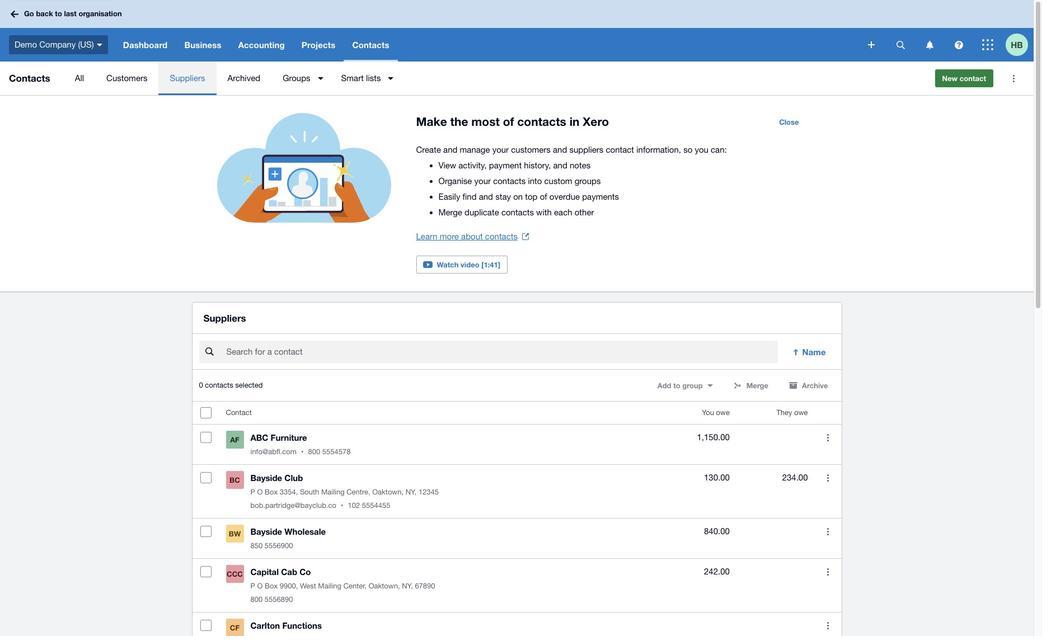 Task type: describe. For each thing, give the bounding box(es) containing it.
find
[[463, 192, 477, 202]]

box inside bayside club p o box 3354, south mailing centre, oaktown, ny, 12345 bob.partridge@bayclub.co • 102 5554455
[[265, 489, 278, 497]]

business button
[[176, 28, 230, 62]]

contacts inside dropdown button
[[353, 40, 390, 50]]

the
[[451, 115, 469, 129]]

lists
[[366, 73, 381, 83]]

payment
[[489, 161, 522, 170]]

go back to last organisation
[[24, 9, 122, 18]]

groups button
[[272, 62, 330, 95]]

contacts up customers
[[518, 115, 567, 129]]

so
[[684, 145, 693, 155]]

1,150.00
[[698, 433, 730, 443]]

all
[[75, 73, 84, 83]]

5 more row options button from the top
[[818, 615, 840, 637]]

12345
[[419, 489, 439, 497]]

on
[[514, 192, 523, 202]]

9900,
[[280, 583, 298, 591]]

more row options image for capital cab co
[[828, 569, 830, 576]]

co
[[300, 568, 311, 578]]

easily find and stay on top of overdue payments
[[439, 192, 620, 202]]

create and manage your customers and suppliers contact information, so you can:
[[416, 145, 727, 155]]

capital
[[251, 568, 279, 578]]

add to group button
[[651, 377, 720, 395]]

stay
[[496, 192, 511, 202]]

more row options image for bayside club
[[828, 475, 830, 482]]

more row options button for bayside wholesale
[[818, 521, 840, 543]]

carlton
[[251, 621, 280, 631]]

more row options image for abc furniture
[[828, 435, 830, 442]]

67890
[[415, 583, 436, 591]]

can:
[[711, 145, 727, 155]]

p inside bayside club p o box 3354, south mailing centre, oaktown, ny, 12345 bob.partridge@bayclub.co • 102 5554455
[[251, 489, 255, 497]]

notes
[[570, 161, 591, 170]]

about
[[462, 232, 483, 241]]

5556890
[[265, 596, 293, 604]]

ny, inside capital cab co p o box 9900, west mailing center, oaktown, ny, 67890 800 5556890
[[402, 583, 413, 591]]

west
[[300, 583, 316, 591]]

840.00
[[705, 527, 730, 537]]

bayside club p o box 3354, south mailing centre, oaktown, ny, 12345 bob.partridge@bayclub.co • 102 5554455
[[251, 473, 439, 510]]

info@abfl.com
[[251, 448, 297, 457]]

archive button
[[783, 377, 835, 395]]

5556900
[[265, 542, 293, 551]]

last
[[64, 9, 77, 18]]

more row options image for bayside wholesale
[[828, 529, 830, 536]]

new contact button
[[936, 69, 994, 87]]

1 vertical spatial contact
[[606, 145, 635, 155]]

new contact
[[943, 74, 987, 83]]

add
[[658, 382, 672, 391]]

they owe
[[777, 409, 809, 417]]

information,
[[637, 145, 682, 155]]

actions menu image
[[1003, 67, 1026, 90]]

bayside for bayside club
[[251, 473, 282, 484]]

you
[[703, 409, 715, 417]]

[1:41]
[[482, 260, 501, 269]]

af
[[230, 436, 240, 445]]

owe for they owe
[[795, 409, 809, 417]]

in
[[570, 115, 580, 129]]

organisation
[[79, 9, 122, 18]]

234.00 link
[[783, 472, 809, 485]]

abc
[[251, 433, 269, 443]]

suppliers button
[[159, 62, 216, 95]]

contact inside button
[[961, 74, 987, 83]]

242.00
[[705, 568, 730, 577]]

customers button
[[95, 62, 159, 95]]

projects
[[302, 40, 336, 50]]

wholesale
[[285, 527, 326, 537]]

0
[[199, 382, 203, 390]]

you
[[695, 145, 709, 155]]

130.00 link
[[705, 472, 730, 485]]

850
[[251, 542, 263, 551]]

into
[[528, 176, 542, 186]]

bw
[[229, 530, 241, 539]]

svg image inside demo company (us) popup button
[[97, 44, 102, 46]]

suppliers menu item
[[159, 62, 216, 95]]

demo company (us) button
[[0, 28, 115, 62]]

contacts button
[[344, 28, 398, 62]]

abc furniture info@abfl.com • 800 5554578
[[251, 433, 351, 457]]

1 vertical spatial of
[[540, 192, 548, 202]]

merge duplicate contacts with each other
[[439, 208, 595, 217]]

learn more about contacts
[[416, 232, 518, 241]]

0 contacts selected
[[199, 382, 263, 390]]

easily
[[439, 192, 461, 202]]

add to group
[[658, 382, 703, 391]]

watch video [1:41]
[[437, 260, 501, 269]]

800 inside capital cab co p o box 9900, west mailing center, oaktown, ny, 67890 800 5556890
[[251, 596, 263, 604]]

make
[[416, 115, 447, 129]]

mailing inside bayside club p o box 3354, south mailing centre, oaktown, ny, 12345 bob.partridge@bayclub.co • 102 5554455
[[321, 489, 345, 497]]

merge for merge
[[747, 382, 769, 391]]

close button
[[773, 113, 806, 131]]

most
[[472, 115, 500, 129]]

all button
[[64, 62, 95, 95]]

102
[[348, 502, 360, 510]]

ny, inside bayside club p o box 3354, south mailing centre, oaktown, ny, 12345 bob.partridge@bayclub.co • 102 5554455
[[406, 489, 417, 497]]

go back to last organisation link
[[7, 4, 129, 24]]

merge for merge duplicate contacts with each other
[[439, 208, 463, 217]]

navigation inside banner
[[115, 28, 861, 62]]

3354,
[[280, 489, 298, 497]]

company
[[39, 40, 76, 49]]

0 horizontal spatial to
[[55, 9, 62, 18]]

view
[[439, 161, 457, 170]]

each
[[555, 208, 573, 217]]

xero
[[583, 115, 609, 129]]



Task type: locate. For each thing, give the bounding box(es) containing it.
0 vertical spatial mailing
[[321, 489, 345, 497]]

0 horizontal spatial 800
[[251, 596, 263, 604]]

organise your contacts into custom groups
[[439, 176, 601, 186]]

merge left archive button
[[747, 382, 769, 391]]

activity,
[[459, 161, 487, 170]]

o inside capital cab co p o box 9900, west mailing center, oaktown, ny, 67890 800 5556890
[[257, 583, 263, 591]]

0 vertical spatial of
[[503, 115, 514, 129]]

1 p from the top
[[251, 489, 255, 497]]

to right add
[[674, 382, 681, 391]]

1 horizontal spatial •
[[341, 502, 344, 510]]

1 vertical spatial mailing
[[318, 583, 342, 591]]

1 bayside from the top
[[251, 473, 282, 484]]

800 inside abc furniture info@abfl.com • 800 5554578
[[308, 448, 320, 457]]

0 horizontal spatial of
[[503, 115, 514, 129]]

learn
[[416, 232, 438, 241]]

smart
[[341, 73, 364, 83]]

1 vertical spatial •
[[341, 502, 344, 510]]

0 horizontal spatial contacts
[[9, 72, 50, 84]]

2 o from the top
[[257, 583, 263, 591]]

history,
[[524, 161, 551, 170]]

oaktown, up 5554455
[[373, 489, 404, 497]]

merge inside 'button'
[[747, 382, 769, 391]]

bob.partridge@bayclub.co
[[251, 502, 337, 510]]

• down furniture
[[301, 448, 304, 457]]

dashboard
[[123, 40, 168, 50]]

p inside capital cab co p o box 9900, west mailing center, oaktown, ny, 67890 800 5556890
[[251, 583, 255, 591]]

banner containing hb
[[0, 0, 1035, 62]]

contacts down merge duplicate contacts with each other
[[486, 232, 518, 241]]

contact
[[226, 409, 252, 417]]

and
[[444, 145, 458, 155], [553, 145, 568, 155], [554, 161, 568, 170], [479, 192, 493, 202]]

1 horizontal spatial your
[[493, 145, 509, 155]]

dashboard link
[[115, 28, 176, 62]]

3 more row options button from the top
[[818, 521, 840, 543]]

navigation
[[115, 28, 861, 62]]

1 vertical spatial o
[[257, 583, 263, 591]]

1 vertical spatial box
[[265, 583, 278, 591]]

p down capital
[[251, 583, 255, 591]]

carlton functions
[[251, 621, 322, 631]]

box left the 3354,
[[265, 489, 278, 497]]

1 vertical spatial ny,
[[402, 583, 413, 591]]

of right most
[[503, 115, 514, 129]]

4 more row options image from the top
[[828, 569, 830, 576]]

banner
[[0, 0, 1035, 62]]

owe
[[717, 409, 730, 417], [795, 409, 809, 417]]

suppliers inside button
[[170, 73, 205, 83]]

2 box from the top
[[265, 583, 278, 591]]

(us)
[[78, 40, 94, 49]]

and up custom
[[554, 161, 568, 170]]

owe for you owe
[[717, 409, 730, 417]]

demo company (us)
[[15, 40, 94, 49]]

organise
[[439, 176, 472, 186]]

business
[[185, 40, 222, 50]]

south
[[300, 489, 319, 497]]

2 bayside from the top
[[251, 527, 282, 537]]

2 p from the top
[[251, 583, 255, 591]]

suppliers
[[570, 145, 604, 155]]

1 vertical spatial p
[[251, 583, 255, 591]]

800 left 5556890
[[251, 596, 263, 604]]

0 vertical spatial your
[[493, 145, 509, 155]]

duplicate
[[465, 208, 499, 217]]

archive
[[803, 382, 829, 391]]

2 more row options button from the top
[[818, 467, 840, 490]]

0 horizontal spatial contact
[[606, 145, 635, 155]]

0 vertical spatial suppliers
[[170, 73, 205, 83]]

of right top
[[540, 192, 548, 202]]

1 vertical spatial oaktown,
[[369, 583, 400, 591]]

contacts right the 0
[[205, 382, 233, 390]]

owe right they
[[795, 409, 809, 417]]

of
[[503, 115, 514, 129], [540, 192, 548, 202]]

Search for a contact field
[[225, 342, 778, 363]]

watch
[[437, 260, 459, 269]]

1 more row options button from the top
[[818, 427, 840, 449]]

view activity, payment history, and notes
[[439, 161, 591, 170]]

contacts
[[353, 40, 390, 50], [9, 72, 50, 84]]

0 vertical spatial merge
[[439, 208, 463, 217]]

0 horizontal spatial •
[[301, 448, 304, 457]]

oaktown, inside capital cab co p o box 9900, west mailing center, oaktown, ny, 67890 800 5556890
[[369, 583, 400, 591]]

• inside bayside club p o box 3354, south mailing centre, oaktown, ny, 12345 bob.partridge@bayclub.co • 102 5554455
[[341, 502, 344, 510]]

more row options image
[[828, 435, 830, 442], [828, 475, 830, 482], [828, 529, 830, 536], [828, 569, 830, 576], [828, 623, 830, 630]]

cf
[[230, 624, 240, 633]]

and left suppliers
[[553, 145, 568, 155]]

overdue
[[550, 192, 580, 202]]

•
[[301, 448, 304, 457], [341, 502, 344, 510]]

mailing right south at left
[[321, 489, 345, 497]]

3 more row options image from the top
[[828, 529, 830, 536]]

payments
[[583, 192, 620, 202]]

1 more row options image from the top
[[828, 435, 830, 442]]

800
[[308, 448, 320, 457], [251, 596, 263, 604]]

0 vertical spatial oaktown,
[[373, 489, 404, 497]]

with
[[537, 208, 552, 217]]

1 horizontal spatial merge
[[747, 382, 769, 391]]

contacts down the payment
[[494, 176, 526, 186]]

svg image inside go back to last organisation link
[[11, 10, 18, 18]]

to left last
[[55, 9, 62, 18]]

130.00
[[705, 473, 730, 483]]

to
[[55, 9, 62, 18], [674, 382, 681, 391]]

0 vertical spatial bayside
[[251, 473, 282, 484]]

capital cab co p o box 9900, west mailing center, oaktown, ny, 67890 800 5556890
[[251, 568, 436, 604]]

1 horizontal spatial owe
[[795, 409, 809, 417]]

ny, left 12345 on the left
[[406, 489, 417, 497]]

1 horizontal spatial contact
[[961, 74, 987, 83]]

box up 5556890
[[265, 583, 278, 591]]

0 horizontal spatial merge
[[439, 208, 463, 217]]

customers
[[512, 145, 551, 155]]

contact
[[961, 74, 987, 83], [606, 145, 635, 155]]

1 vertical spatial bayside
[[251, 527, 282, 537]]

top
[[526, 192, 538, 202]]

furniture
[[271, 433, 307, 443]]

0 horizontal spatial owe
[[717, 409, 730, 417]]

group
[[683, 382, 703, 391]]

and up duplicate on the top of the page
[[479, 192, 493, 202]]

groups
[[283, 73, 311, 83]]

oaktown, inside bayside club p o box 3354, south mailing centre, oaktown, ny, 12345 bob.partridge@bayclub.co • 102 5554455
[[373, 489, 404, 497]]

4 more row options button from the top
[[818, 561, 840, 584]]

0 vertical spatial to
[[55, 9, 62, 18]]

5 more row options image from the top
[[828, 623, 830, 630]]

1 horizontal spatial to
[[674, 382, 681, 391]]

2 owe from the left
[[795, 409, 809, 417]]

• inside abc furniture info@abfl.com • 800 5554578
[[301, 448, 304, 457]]

o down capital
[[257, 583, 263, 591]]

to inside popup button
[[674, 382, 681, 391]]

contacts down "on"
[[502, 208, 534, 217]]

close
[[780, 118, 800, 127]]

ny, left 67890
[[402, 583, 413, 591]]

1 vertical spatial suppliers
[[204, 313, 246, 324]]

bayside inside bayside club p o box 3354, south mailing centre, oaktown, ny, 12345 bob.partridge@bayclub.co • 102 5554455
[[251, 473, 282, 484]]

bayside up the 3354,
[[251, 473, 282, 484]]

more row options button for bayside club
[[818, 467, 840, 490]]

contact list table element
[[192, 402, 842, 637]]

merge button
[[727, 377, 776, 395]]

accounting button
[[230, 28, 293, 62]]

back
[[36, 9, 53, 18]]

more row options button for abc furniture
[[818, 427, 840, 449]]

o left the 3354,
[[257, 489, 263, 497]]

menu
[[64, 62, 927, 95]]

manage
[[460, 145, 490, 155]]

they
[[777, 409, 793, 417]]

smart lists
[[341, 73, 381, 83]]

1 horizontal spatial 800
[[308, 448, 320, 457]]

1 vertical spatial to
[[674, 382, 681, 391]]

merge down easily
[[439, 208, 463, 217]]

smart lists button
[[330, 62, 401, 95]]

oaktown, right the center,
[[369, 583, 400, 591]]

svg image
[[11, 10, 18, 18], [983, 39, 994, 50], [897, 41, 905, 49], [927, 41, 934, 49], [955, 41, 964, 49], [97, 44, 102, 46]]

and up view
[[444, 145, 458, 155]]

o inside bayside club p o box 3354, south mailing centre, oaktown, ny, 12345 bob.partridge@bayclub.co • 102 5554455
[[257, 489, 263, 497]]

1 vertical spatial 800
[[251, 596, 263, 604]]

owe right you
[[717, 409, 730, 417]]

hb
[[1012, 39, 1024, 50]]

0 vertical spatial •
[[301, 448, 304, 457]]

o
[[257, 489, 263, 497], [257, 583, 263, 591]]

oaktown,
[[373, 489, 404, 497], [369, 583, 400, 591]]

0 vertical spatial ny,
[[406, 489, 417, 497]]

club
[[285, 473, 303, 484]]

0 vertical spatial 800
[[308, 448, 320, 457]]

more row options button for capital cab co
[[818, 561, 840, 584]]

contacts down demo
[[9, 72, 50, 84]]

1 vertical spatial your
[[475, 176, 491, 186]]

1 owe from the left
[[717, 409, 730, 417]]

contacts up lists
[[353, 40, 390, 50]]

your down activity,
[[475, 176, 491, 186]]

bayside up 850
[[251, 527, 282, 537]]

800 left 5554578
[[308, 448, 320, 457]]

box inside capital cab co p o box 9900, west mailing center, oaktown, ny, 67890 800 5556890
[[265, 583, 278, 591]]

mailing
[[321, 489, 345, 497], [318, 583, 342, 591]]

1 horizontal spatial of
[[540, 192, 548, 202]]

1 box from the top
[[265, 489, 278, 497]]

svg image
[[869, 41, 875, 48]]

2 more row options image from the top
[[828, 475, 830, 482]]

your up the payment
[[493, 145, 509, 155]]

navigation containing dashboard
[[115, 28, 861, 62]]

1 horizontal spatial contacts
[[353, 40, 390, 50]]

1 o from the top
[[257, 489, 263, 497]]

contact right suppliers
[[606, 145, 635, 155]]

bayside inside bayside wholesale 850 5556900
[[251, 527, 282, 537]]

customers
[[106, 73, 148, 83]]

bayside for bayside wholesale
[[251, 527, 282, 537]]

234.00
[[783, 473, 809, 483]]

1 vertical spatial merge
[[747, 382, 769, 391]]

0 vertical spatial box
[[265, 489, 278, 497]]

make the most of contacts in xero
[[416, 115, 609, 129]]

5554455
[[362, 502, 391, 510]]

menu containing all
[[64, 62, 927, 95]]

contact right new
[[961, 74, 987, 83]]

centre,
[[347, 489, 371, 497]]

contacts
[[518, 115, 567, 129], [494, 176, 526, 186], [502, 208, 534, 217], [486, 232, 518, 241], [205, 382, 233, 390]]

mailing inside capital cab co p o box 9900, west mailing center, oaktown, ny, 67890 800 5556890
[[318, 583, 342, 591]]

0 vertical spatial contacts
[[353, 40, 390, 50]]

create
[[416, 145, 441, 155]]

groups
[[575, 176, 601, 186]]

mailing right west
[[318, 583, 342, 591]]

new
[[943, 74, 958, 83]]

hb button
[[1007, 28, 1035, 62]]

0 horizontal spatial your
[[475, 176, 491, 186]]

you owe
[[703, 409, 730, 417]]

0 vertical spatial p
[[251, 489, 255, 497]]

0 vertical spatial o
[[257, 489, 263, 497]]

1 vertical spatial contacts
[[9, 72, 50, 84]]

center,
[[344, 583, 367, 591]]

• left 102
[[341, 502, 344, 510]]

0 vertical spatial contact
[[961, 74, 987, 83]]

p left the 3354,
[[251, 489, 255, 497]]

name button
[[785, 341, 835, 364]]

bayside wholesale 850 5556900
[[251, 527, 326, 551]]

selected
[[235, 382, 263, 390]]



Task type: vqa. For each thing, say whether or not it's contained in the screenshot.
Issue date 'More date options' image
no



